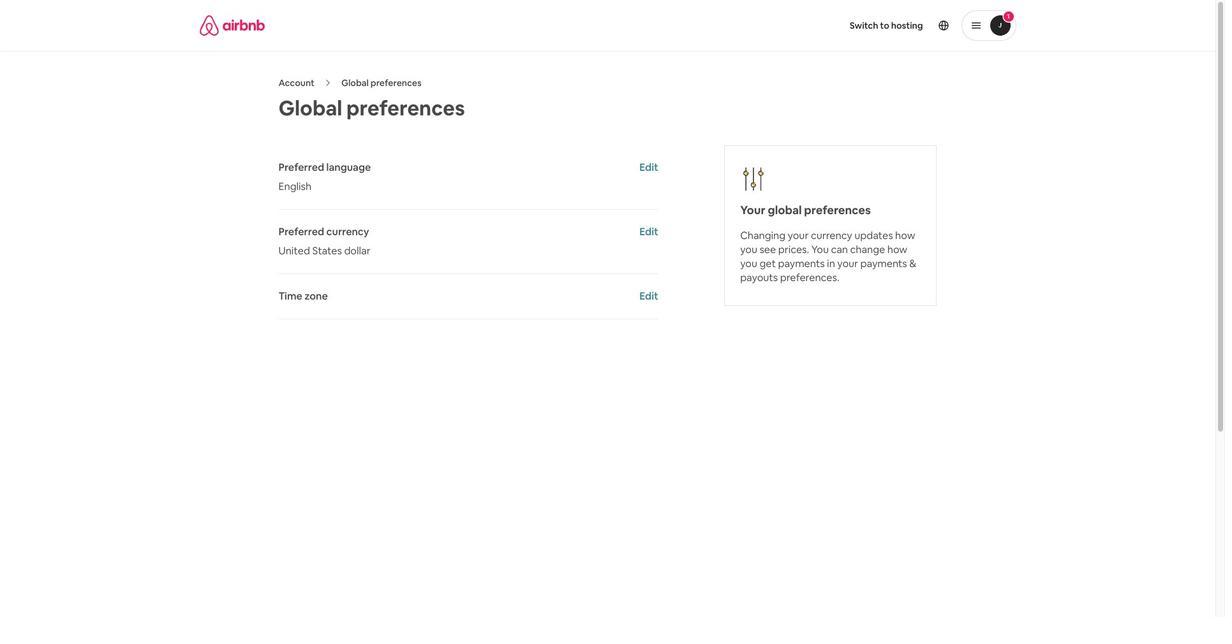 Task type: locate. For each thing, give the bounding box(es) containing it.
dollar
[[344, 244, 371, 258]]

1 vertical spatial preferred
[[279, 225, 324, 239]]

you
[[741, 243, 758, 257], [741, 257, 758, 271]]

0 horizontal spatial your
[[788, 229, 809, 243]]

global down account
[[279, 95, 342, 121]]

your down can
[[838, 257, 859, 271]]

0 vertical spatial your
[[788, 229, 809, 243]]

preferred inside preferred currency united states dollar
[[279, 225, 324, 239]]

global
[[341, 77, 369, 89], [279, 95, 342, 121]]

2 vertical spatial edit button
[[640, 290, 659, 304]]

2 vertical spatial edit
[[640, 290, 659, 303]]

switch to hosting
[[850, 20, 923, 31]]

1 horizontal spatial payments
[[861, 257, 907, 271]]

preferred inside 'preferred language english'
[[279, 161, 324, 174]]

global preferences
[[341, 77, 422, 89], [279, 95, 465, 121]]

2 preferred from the top
[[279, 225, 324, 239]]

preferred up "united"
[[279, 225, 324, 239]]

1 edit from the top
[[640, 161, 659, 174]]

1 vertical spatial edit
[[640, 225, 659, 239]]

states
[[312, 244, 342, 258]]

edit button for preferred currency united states dollar
[[640, 225, 659, 239]]

payments down prices.
[[778, 257, 825, 271]]

0 vertical spatial global preferences
[[341, 77, 422, 89]]

2 edit from the top
[[640, 225, 659, 239]]

2 edit button from the top
[[640, 225, 659, 239]]

can
[[831, 243, 848, 257]]

preferences
[[371, 77, 422, 89], [347, 95, 465, 121], [804, 203, 871, 218]]

0 horizontal spatial currency
[[327, 225, 369, 239]]

preferences.
[[780, 271, 840, 285]]

edit
[[640, 161, 659, 174], [640, 225, 659, 239], [640, 290, 659, 303]]

1 edit button from the top
[[640, 161, 659, 175]]

hosting
[[892, 20, 923, 31]]

currency
[[327, 225, 369, 239], [811, 229, 853, 243]]

1 vertical spatial edit button
[[640, 225, 659, 239]]

currency up can
[[811, 229, 853, 243]]

1 vertical spatial you
[[741, 257, 758, 271]]

0 vertical spatial you
[[741, 243, 758, 257]]

edit button
[[640, 161, 659, 175], [640, 225, 659, 239], [640, 290, 659, 304]]

you up payouts
[[741, 257, 758, 271]]

currency inside changing your currency updates how you see prices. you can change how you get payments in your payments & payouts preferences.
[[811, 229, 853, 243]]

how down updates
[[888, 243, 908, 257]]

1 horizontal spatial currency
[[811, 229, 853, 243]]

switch to hosting link
[[842, 12, 931, 39]]

you
[[812, 243, 829, 257]]

preferred
[[279, 161, 324, 174], [279, 225, 324, 239]]

english
[[279, 180, 312, 193]]

see
[[760, 243, 776, 257]]

your up prices.
[[788, 229, 809, 243]]

to
[[880, 20, 890, 31]]

0 vertical spatial edit
[[640, 161, 659, 174]]

updates
[[855, 229, 893, 243]]

0 vertical spatial preferred
[[279, 161, 324, 174]]

&
[[910, 257, 917, 271]]

2 payments from the left
[[861, 257, 907, 271]]

payouts
[[741, 271, 778, 285]]

preferred up english
[[279, 161, 324, 174]]

global right account
[[341, 77, 369, 89]]

account
[[279, 77, 315, 89]]

0 vertical spatial how
[[896, 229, 916, 243]]

payments down change
[[861, 257, 907, 271]]

payments
[[778, 257, 825, 271], [861, 257, 907, 271]]

1
[[1007, 12, 1010, 20]]

you left see
[[741, 243, 758, 257]]

your
[[788, 229, 809, 243], [838, 257, 859, 271]]

currency up the dollar
[[327, 225, 369, 239]]

0 horizontal spatial payments
[[778, 257, 825, 271]]

1 vertical spatial how
[[888, 243, 908, 257]]

1 preferred from the top
[[279, 161, 324, 174]]

0 vertical spatial edit button
[[640, 161, 659, 175]]

how up &
[[896, 229, 916, 243]]

1 vertical spatial your
[[838, 257, 859, 271]]

how
[[896, 229, 916, 243], [888, 243, 908, 257]]



Task type: describe. For each thing, give the bounding box(es) containing it.
3 edit from the top
[[640, 290, 659, 303]]

preferred language english
[[279, 161, 371, 193]]

preferred for united
[[279, 225, 324, 239]]

changing
[[741, 229, 786, 243]]

your
[[741, 203, 766, 218]]

2 vertical spatial preferences
[[804, 203, 871, 218]]

switch
[[850, 20, 879, 31]]

change
[[851, 243, 885, 257]]

edit for preferred language english
[[640, 161, 659, 174]]

0 vertical spatial preferences
[[371, 77, 422, 89]]

0 vertical spatial global
[[341, 77, 369, 89]]

edit for preferred currency united states dollar
[[640, 225, 659, 239]]

language
[[327, 161, 371, 174]]

preferred currency united states dollar
[[279, 225, 371, 258]]

1 payments from the left
[[778, 257, 825, 271]]

zone
[[305, 290, 328, 303]]

1 button
[[962, 10, 1016, 41]]

prices.
[[779, 243, 810, 257]]

1 vertical spatial preferences
[[347, 95, 465, 121]]

your global preferences
[[741, 203, 871, 218]]

edit button for preferred language english
[[640, 161, 659, 175]]

preferred for english
[[279, 161, 324, 174]]

united
[[279, 244, 310, 258]]

time zone
[[279, 290, 328, 303]]

account link
[[279, 77, 315, 89]]

profile element
[[623, 0, 1016, 51]]

changing your currency updates how you see prices. you can change how you get payments in your payments & payouts preferences.
[[741, 229, 917, 285]]

1 vertical spatial global preferences
[[279, 95, 465, 121]]

3 edit button from the top
[[640, 290, 659, 304]]

1 vertical spatial global
[[279, 95, 342, 121]]

1 horizontal spatial your
[[838, 257, 859, 271]]

global
[[768, 203, 802, 218]]

in
[[827, 257, 835, 271]]

currency inside preferred currency united states dollar
[[327, 225, 369, 239]]

2 you from the top
[[741, 257, 758, 271]]

1 you from the top
[[741, 243, 758, 257]]

time
[[279, 290, 302, 303]]

get
[[760, 257, 776, 271]]



Task type: vqa. For each thing, say whether or not it's contained in the screenshot.
the bottom Global preferences
yes



